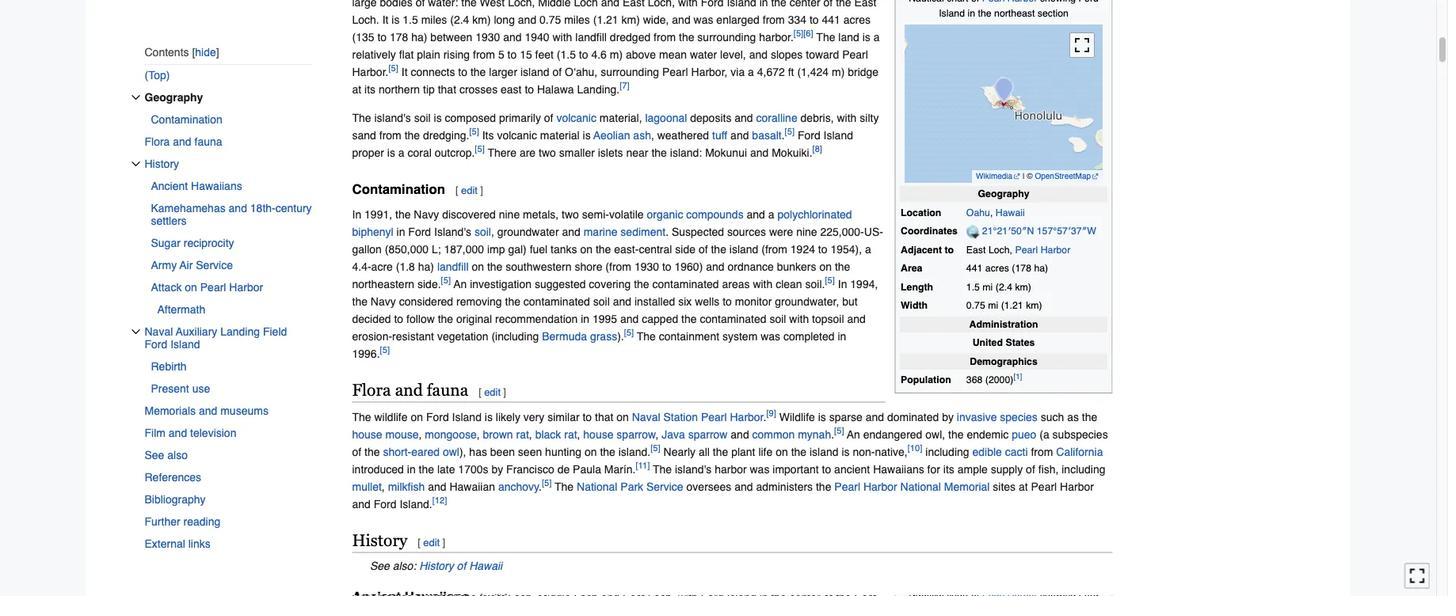 Task type: locate. For each thing, give the bounding box(es) containing it.
[6]
[[804, 29, 813, 39]]

0 horizontal spatial ]
[[442, 538, 445, 550]]

the inside showing ford island in the northeast section
[[978, 8, 992, 19]]

0 vertical spatial island's
[[374, 112, 411, 124]]

1 vertical spatial hawaiians
[[873, 464, 924, 476]]

, down introduced on the bottom left of page
[[382, 481, 385, 494]]

naval right x small icon
[[145, 326, 173, 338]]

oʻahu,
[[565, 66, 598, 78]]

naval
[[145, 326, 173, 338], [632, 411, 660, 424]]

kamehamehas and 18th-century settlers
[[151, 202, 312, 227]]

the for land
[[816, 31, 835, 44]]

supply
[[991, 464, 1023, 476]]

its inside short-eared owl ), has been seen hunting on the island. [5] nearly all the plant life on the island is non-native, [10] including edible cacti from california introduced in the late 1700s by francisco de paula marín. [11] the island's harbor was important to ancient hawaiians for its ample supply of fish, including mullet , milkfish and hawaiian anchovy . [5] the national park service oversees and administers the pearl harbor national memorial
[[944, 464, 955, 476]]

0 vertical spatial in
[[352, 209, 361, 221]]

shore
[[575, 261, 603, 274]]

the inside the land is a relatively flat plain rising from 5 to 15 feet (1.5 to 4.6 m) above mean water level, and slopes toward pearl harbor.
[[816, 31, 835, 44]]

1996.
[[352, 348, 380, 361]]

recommendation
[[495, 313, 578, 326]]

1 horizontal spatial flora and fauna
[[352, 381, 468, 400]]

[5] down sparse
[[834, 427, 844, 437]]

the inside [5] there are two smaller islets near the island: mokunui and mokuiki. [8]
[[652, 147, 667, 159]]

nine up 1924
[[796, 226, 817, 239]]

on up mouse on the left bottom of the page
[[411, 411, 423, 424]]

441 acres (178 ha)
[[966, 263, 1048, 275]]

metals,
[[523, 209, 559, 221]]

the for containment
[[637, 331, 656, 343]]

2 horizontal spatial [
[[479, 387, 482, 399]]

island inside the ford island proper is a coral outcrop.
[[824, 129, 853, 142]]

landing
[[220, 326, 260, 338]]

, up short-eared owl link
[[419, 429, 422, 441]]

ordnance
[[728, 261, 774, 274]]

2 vertical spatial contaminated
[[700, 313, 767, 326]]

at right sites
[[1019, 481, 1028, 494]]

island
[[521, 66, 550, 78], [730, 243, 759, 256], [810, 446, 839, 459]]

0 vertical spatial was
[[761, 331, 780, 343]]

the down capped
[[637, 331, 656, 343]]

the inside it connects to the larger island of oʻahu, surrounding pearl harbor, via a 4,672 ft (1,424 m) bridge at its northern tip that crosses east to halawa landing.
[[471, 66, 486, 78]]

wikimedia link
[[976, 172, 1021, 182]]

hawaiians down history link
[[191, 180, 242, 192]]

0 vertical spatial at
[[352, 83, 361, 96]]

cacti
[[1005, 446, 1028, 459]]

0 horizontal spatial nine
[[499, 209, 520, 221]]

0 horizontal spatial in
[[352, 209, 361, 221]]

0 vertical spatial (from
[[762, 243, 788, 256]]

island inside short-eared owl ), has been seen hunting on the island. [5] nearly all the plant life on the island is non-native, [10] including edible cacti from california introduced in the late 1700s by francisco de paula marín. [11] the island's harbor was important to ancient hawaiians for its ample supply of fish, including mullet , milkfish and hawaiian anchovy . [5] the national park service oversees and administers the pearl harbor national memorial
[[810, 446, 839, 459]]

edit up likely
[[484, 387, 501, 399]]

the inside the wildlife on ford island is likely very similar to that on naval station pearl harbor . [9] wildlife is sparse and dominated by invasive species such as the house mouse , mongoose , brown rat , black rat , house sparrow , java sparrow and common mynah . [5] an endangered owl, the endemic pueo
[[352, 411, 371, 424]]

edit
[[461, 185, 478, 197], [484, 387, 501, 399], [423, 538, 440, 550]]

nine inside . suspected sources were nine 225,000-us- gallon (850,000 l; 187,000 imp gal) fuel tanks on the east-central side of the island (from 1924 to 1954), a 4.4-acre (1.8 ha)
[[796, 226, 817, 239]]

introduced
[[352, 464, 404, 476]]

1 horizontal spatial (from
[[762, 243, 788, 256]]

in for 1994,
[[838, 278, 847, 291]]

navy inside in 1994, the navy considered removing the contaminated soil and installed six wells to monitor groundwater, but decided to follow the original recommendation in 1995 and capped the contaminated soil with topsoil and erosion-resistant vegetation (including
[[371, 296, 396, 308]]

ancient
[[151, 180, 188, 192]]

via
[[731, 66, 745, 78]]

1 horizontal spatial naval
[[632, 411, 660, 424]]

links
[[188, 538, 211, 551]]

and inside [5] there are two smaller islets near the island: mokunui and mokuiki. [8]
[[750, 147, 769, 159]]

[5] [6]
[[794, 29, 813, 39]]

[7] link
[[620, 81, 630, 91]]

soil down the monitor
[[770, 313, 786, 326]]

the down "1930"
[[634, 278, 649, 291]]

in inside showing ford island in the northeast section
[[968, 8, 975, 19]]

edit for contamination
[[461, 185, 478, 197]]

1 vertical spatial edit
[[484, 387, 501, 399]]

, inside short-eared owl ), has been seen hunting on the island. [5] nearly all the plant life on the island is non-native, [10] including edible cacti from california introduced in the late 1700s by francisco de paula marín. [11] the island's harbor was important to ancient hawaiians for its ample supply of fish, including mullet , milkfish and hawaiian anchovy . [5] the national park service oversees and administers the pearl harbor national memorial
[[382, 481, 385, 494]]

0 horizontal spatial including
[[926, 446, 969, 459]]

in inside in 1994, the navy considered removing the contaminated soil and installed six wells to monitor groundwater, but decided to follow the original recommendation in 1995 and capped the contaminated soil with topsoil and erosion-resistant vegetation (including
[[838, 278, 847, 291]]

. inside . suspected sources were nine 225,000-us- gallon (850,000 l; 187,000 imp gal) fuel tanks on the east-central side of the island (from 1924 to 1954), a 4.4-acre (1.8 ha)
[[666, 226, 669, 239]]

0 horizontal spatial see
[[145, 449, 164, 462]]

0 vertical spatial service
[[196, 259, 233, 272]]

see inside note
[[370, 560, 390, 573]]

2 horizontal spatial edit link
[[484, 387, 501, 399]]

in left 1991,
[[352, 209, 361, 221]]

0 horizontal spatial two
[[539, 147, 556, 159]]

(2000)
[[985, 375, 1014, 386]]

[ edit ] up likely
[[479, 387, 506, 399]]

and up plant
[[731, 429, 749, 441]]

1 horizontal spatial national
[[901, 481, 941, 494]]

contaminated inside [5] an investigation suggested covering the contaminated areas with clean soil. [5]
[[652, 278, 719, 291]]

including
[[926, 446, 969, 459], [1062, 464, 1106, 476]]

national down paula
[[577, 481, 618, 494]]

0 vertical spatial naval
[[145, 326, 173, 338]]

1 horizontal spatial in
[[838, 278, 847, 291]]

and up the ).
[[620, 313, 639, 326]]

geography
[[145, 91, 203, 104], [978, 189, 1030, 200]]

important
[[773, 464, 819, 476]]

1 horizontal spatial house
[[583, 429, 614, 441]]

to inside on the southwestern shore (from 1930 to 1960) and ordnance bunkers on the northeastern side.
[[662, 261, 672, 274]]

with inside [5] an investigation suggested covering the contaminated areas with clean soil. [5]
[[753, 278, 773, 291]]

rising
[[443, 48, 470, 61]]

ford island proper is a coral outcrop.
[[352, 129, 853, 159]]

a inside it connects to the larger island of oʻahu, surrounding pearl harbor, via a 4,672 ft (1,424 m) bridge at its northern tip that crosses east to halawa landing.
[[748, 66, 754, 78]]

island down 15
[[521, 66, 550, 78]]

ford right showing
[[1079, 0, 1099, 5]]

the left wildlife
[[352, 411, 371, 424]]

1 horizontal spatial contamination
[[352, 182, 445, 198]]

bibliography
[[145, 493, 206, 506]]

volcanic up the "material"
[[557, 112, 597, 124]]

is up smaller
[[583, 129, 591, 142]]

and down basalt link
[[750, 147, 769, 159]]

its
[[482, 129, 494, 142]]

1 vertical spatial island's
[[675, 464, 712, 476]]

flora up ancient
[[145, 135, 170, 148]]

and down the mullet
[[352, 498, 371, 511]]

2 vertical spatial island
[[810, 446, 839, 459]]

invasive species link
[[957, 411, 1038, 424]]

1 vertical spatial from
[[379, 129, 402, 142]]

1 vertical spatial an
[[847, 429, 860, 441]]

flora and fauna up ancient hawaiians
[[145, 135, 222, 148]]

1 vertical spatial geography
[[978, 189, 1030, 200]]

fullscreen image
[[1074, 34, 1090, 58], [1410, 568, 1425, 584]]

naval inside the wildlife on ford island is likely very similar to that on naval station pearl harbor . [9] wildlife is sparse and dominated by invasive species such as the house mouse , mongoose , brown rat , black rat , house sparrow , java sparrow and common mynah . [5] an endangered owl, the endemic pueo
[[632, 411, 660, 424]]

service inside short-eared owl ), has been seen hunting on the island. [5] nearly all the plant life on the island is non-native, [10] including edible cacti from california introduced in the late 1700s by francisco de paula marín. [11] the island's harbor was important to ancient hawaiians for its ample supply of fish, including mullet , milkfish and hawaiian anchovy . [5] the national park service oversees and administers the pearl harbor national memorial
[[647, 481, 684, 494]]

1 horizontal spatial by
[[942, 411, 954, 424]]

ford up [8] link
[[798, 129, 821, 142]]

rat up seen
[[516, 429, 529, 441]]

1 vertical spatial with
[[753, 278, 773, 291]]

1 horizontal spatial navy
[[414, 209, 439, 221]]

flora and fauna link
[[145, 131, 313, 153]]

in inside in 1994, the navy considered removing the contaminated soil and installed six wells to monitor groundwater, but decided to follow the original recommendation in 1995 and capped the contaminated soil with topsoil and erosion-resistant vegetation (including
[[581, 313, 590, 326]]

0 horizontal spatial from
[[379, 129, 402, 142]]

national
[[577, 481, 618, 494], [901, 481, 941, 494]]

(from down were
[[762, 243, 788, 256]]

0 vertical spatial edit link
[[461, 185, 478, 197]]

and inside film and television link
[[169, 427, 187, 440]]

by down been
[[492, 464, 503, 476]]

0 horizontal spatial naval
[[145, 326, 173, 338]]

2 vertical spatial history
[[419, 560, 454, 573]]

0 vertical spatial geography
[[145, 91, 203, 104]]

see inside "link"
[[145, 449, 164, 462]]

1 rat from the left
[[516, 429, 529, 441]]

and right tuff
[[731, 129, 749, 142]]

] for flora and fauna
[[503, 387, 506, 399]]

edit link for history
[[423, 538, 440, 550]]

house sparrow link
[[583, 429, 656, 441]]

0 vertical spatial with
[[837, 112, 857, 124]]

further reading
[[145, 516, 220, 528]]

] for history
[[442, 538, 445, 550]]

on up shore
[[580, 243, 593, 256]]

its right for
[[944, 464, 955, 476]]

0 vertical spatial by
[[942, 411, 954, 424]]

|
[[1023, 172, 1025, 182]]

0 horizontal spatial edit
[[423, 538, 440, 550]]

tip
[[423, 83, 435, 96]]

1 horizontal spatial service
[[647, 481, 684, 494]]

and down the harbor
[[735, 481, 753, 494]]

note containing see also:
[[352, 558, 1113, 575]]

use
[[192, 383, 210, 395]]

(from inside . suspected sources were nine 225,000-us- gallon (850,000 l; 187,000 imp gal) fuel tanks on the east-central side of the island (from 1924 to 1954), a 4.4-acre (1.8 ha)
[[762, 243, 788, 256]]

2 horizontal spatial history
[[419, 560, 454, 573]]

1 horizontal spatial fullscreen image
[[1410, 568, 1425, 584]]

1.5 mi
[[966, 282, 993, 293]]

2 vertical spatial edit
[[423, 538, 440, 550]]

ford inside showing ford island in the northeast section
[[1079, 0, 1099, 5]]

, down similar
[[577, 429, 580, 441]]

0 horizontal spatial sparrow
[[617, 429, 656, 441]]

and down but
[[847, 313, 866, 326]]

harbor inside short-eared owl ), has been seen hunting on the island. [5] nearly all the plant life on the island is non-native, [10] including edible cacti from california introduced in the late 1700s by francisco de paula marín. [11] the island's harbor was important to ancient hawaiians for its ample supply of fish, including mullet , milkfish and hawaiian anchovy . [5] the national park service oversees and administers the pearl harbor national memorial
[[864, 481, 897, 494]]

0 vertical spatial navy
[[414, 209, 439, 221]]

1 horizontal spatial sparrow
[[688, 429, 728, 441]]

1 vertical spatial its
[[944, 464, 955, 476]]

ash
[[633, 129, 651, 142]]

0 horizontal spatial house
[[352, 429, 382, 441]]

of right side
[[699, 243, 708, 256]]

on down army air service
[[185, 281, 197, 294]]

[ for contamination
[[456, 185, 458, 197]]

the inside the containment system was completed in 1996.
[[637, 331, 656, 343]]

[ edit ] for history
[[418, 538, 445, 550]]

0 horizontal spatial its
[[365, 83, 376, 96]]

mouse
[[385, 429, 419, 441]]

2 horizontal spatial island
[[810, 446, 839, 459]]

and up 4,672 ft
[[749, 48, 768, 61]]

with left silty
[[837, 112, 857, 124]]

topsoil
[[812, 313, 844, 326]]

harbor down "157°57′37″w"
[[1041, 244, 1071, 256]]

1 vertical spatial naval
[[632, 411, 660, 424]]

oahu
[[966, 207, 990, 219]]

1 vertical spatial in
[[838, 278, 847, 291]]

of right also:
[[457, 560, 466, 573]]

the for island's
[[352, 112, 371, 124]]

naval auxiliary landing field ford island link
[[145, 321, 313, 356]]

1 house from the left
[[352, 429, 382, 441]]

the right [11] link
[[653, 464, 672, 476]]

441
[[966, 263, 983, 275]]

from inside the land is a relatively flat plain rising from 5 to 15 feet (1.5 to 4.6 m) above mean water level, and slopes toward pearl harbor.
[[473, 48, 495, 61]]

1 vertical spatial ]
[[503, 387, 506, 399]]

on the southwestern shore (from 1930 to 1960) and ordnance bunkers on the northeastern side.
[[352, 261, 850, 291]]

island left northeast
[[939, 8, 965, 19]]

were
[[769, 226, 793, 239]]

island for nearly
[[810, 446, 839, 459]]

to left ancient
[[822, 464, 831, 476]]

in up bermuda grass ). [5]
[[581, 313, 590, 326]]

a right via on the right top of page
[[748, 66, 754, 78]]

1 vertical spatial hawaii
[[469, 560, 502, 573]]

the left northeast
[[978, 8, 992, 19]]

1 x small image from the top
[[131, 93, 141, 102]]

that right the tip
[[438, 83, 456, 96]]

0 horizontal spatial volcanic
[[497, 129, 537, 142]]

in ford island's soil , groundwater and marine sediment
[[394, 226, 666, 239]]

ford inside the ford island proper is a coral outcrop.
[[798, 129, 821, 142]]

edit link for flora and fauna
[[484, 387, 501, 399]]

[ for history
[[418, 538, 421, 550]]

2 vertical spatial [
[[418, 538, 421, 550]]

pearl inside the wildlife on ford island is likely very similar to that on naval station pearl harbor . [9] wildlife is sparse and dominated by invasive species such as the house mouse , mongoose , brown rat , black rat , house sparrow , java sparrow and common mynah . [5] an endangered owl, the endemic pueo
[[701, 411, 727, 424]]

in down topsoil
[[838, 331, 846, 343]]

1 vertical spatial fauna
[[427, 381, 468, 400]]

that inside the wildlife on ford island is likely very similar to that on naval station pearl harbor . [9] wildlife is sparse and dominated by invasive species such as the house mouse , mongoose , brown rat , black rat , house sparrow , java sparrow and common mynah . [5] an endangered owl, the endemic pueo
[[595, 411, 614, 424]]

0 vertical spatial x small image
[[131, 93, 141, 102]]

0 horizontal spatial (from
[[606, 261, 631, 274]]

showing ford island in the northeast section
[[939, 0, 1099, 19]]

0 vertical spatial contaminated
[[652, 278, 719, 291]]

the up sand on the top of page
[[352, 112, 371, 124]]

0 horizontal spatial navy
[[371, 296, 396, 308]]

resistant
[[392, 331, 434, 343]]

pearl down ancient
[[835, 481, 860, 494]]

2 horizontal spatial from
[[1031, 446, 1053, 459]]

a left the coral
[[398, 147, 405, 159]]

0 vertical spatial nine
[[499, 209, 520, 221]]

1 horizontal spatial an
[[847, 429, 860, 441]]

lagoonal link
[[645, 112, 687, 124]]

fauna up history link
[[195, 135, 222, 148]]

1 vertical spatial that
[[595, 411, 614, 424]]

northern
[[379, 83, 420, 96]]

harbor
[[715, 464, 747, 476]]

present use link
[[151, 378, 313, 400]]

coralline link
[[756, 112, 798, 124]]

, up 187,000 imp gal)
[[491, 226, 494, 239]]

two left semi-
[[562, 209, 579, 221]]

history up also:
[[352, 532, 408, 551]]

erosion-
[[352, 331, 392, 343]]

0 horizontal spatial fullscreen image
[[1074, 34, 1090, 58]]

0 vertical spatial hawaiians
[[191, 180, 242, 192]]

nine up groundwater
[[499, 209, 520, 221]]

, up [5] there are two smaller islets near the island: mokunui and mokuiki. [8]
[[651, 129, 654, 142]]

reading
[[183, 516, 220, 528]]

to inside . suspected sources were nine 225,000-us- gallon (850,000 l; 187,000 imp gal) fuel tanks on the east-central side of the island (from 1924 to 1954), a 4.4-acre (1.8 ha)
[[818, 243, 828, 256]]

2 vertical spatial edit link
[[423, 538, 440, 550]]

] up the see also: history of hawaii
[[442, 538, 445, 550]]

1 vertical spatial navy
[[371, 296, 396, 308]]

see left also:
[[370, 560, 390, 573]]

island inside it connects to the larger island of oʻahu, surrounding pearl harbor, via a 4,672 ft (1,424 m) bridge at its northern tip that crosses east to halawa landing.
[[521, 66, 550, 78]]

fuel
[[530, 243, 548, 256]]

x small image
[[131, 93, 141, 102], [131, 159, 141, 169]]

in
[[352, 209, 361, 221], [838, 278, 847, 291]]

contamination link
[[151, 108, 313, 131]]

1 horizontal spatial ]
[[480, 185, 483, 197]]

a inside the land is a relatively flat plain rising from 5 to 15 feet (1.5 to 4.6 m) above mean water level, and slopes toward pearl harbor.
[[874, 31, 880, 44]]

edible cacti link
[[973, 446, 1028, 459]]

likely
[[496, 411, 520, 424]]

] up discovered
[[480, 185, 483, 197]]

0 vertical spatial volcanic
[[557, 112, 597, 124]]

house
[[352, 429, 382, 441], [583, 429, 614, 441]]

[1] link
[[1014, 373, 1022, 382]]

2 x small image from the top
[[131, 159, 141, 169]]

[ edit ] up the see also: history of hawaii
[[418, 538, 445, 550]]

, up seen
[[529, 429, 532, 441]]

and up also
[[169, 427, 187, 440]]

decided
[[352, 313, 391, 326]]

[5] link down francisco
[[542, 479, 552, 489]]

0 horizontal spatial island's
[[374, 112, 411, 124]]

157°57′37″w
[[1037, 226, 1096, 237]]

sugar reciprocity link
[[151, 232, 313, 254]]

was
[[761, 331, 780, 343], [750, 464, 770, 476]]

island
[[939, 8, 965, 19], [824, 129, 853, 142], [170, 338, 200, 351], [452, 411, 482, 424]]

house up paula
[[583, 429, 614, 441]]

0 horizontal spatial that
[[438, 83, 456, 96]]

0 vertical spatial [ edit ]
[[456, 185, 483, 197]]

21°21′50″n
[[982, 226, 1034, 237]]

1 horizontal spatial island
[[730, 243, 759, 256]]

0 horizontal spatial hawaii
[[469, 560, 502, 573]]

1 horizontal spatial hawaiians
[[873, 464, 924, 476]]

house down wildlife
[[352, 429, 382, 441]]

. down coralline at the top right of the page
[[782, 129, 785, 142]]

clean
[[776, 278, 802, 291]]

island for on
[[730, 243, 759, 256]]

coralline
[[756, 112, 798, 124]]

east-
[[614, 243, 639, 256]]

0 vertical spatial from
[[473, 48, 495, 61]]

is up dredging.
[[434, 112, 442, 124]]

century
[[275, 202, 312, 215]]

1 vertical spatial was
[[750, 464, 770, 476]]

naval inside naval auxiliary landing field ford island
[[145, 326, 173, 338]]

contaminated down suggested
[[524, 296, 590, 308]]

the right 1991,
[[395, 209, 411, 221]]

2 vertical spatial with
[[789, 313, 809, 326]]

volcanic inside [5] its volcanic material is aeolian ash , weathered tuff and basalt . [5]
[[497, 129, 537, 142]]

surrounding
[[601, 66, 659, 78]]

contamination up 1991,
[[352, 182, 445, 198]]

fish,
[[1038, 464, 1059, 476]]

and up "endangered"
[[866, 411, 884, 424]]

that inside it connects to the larger island of oʻahu, surrounding pearl harbor, via a 4,672 ft (1,424 m) bridge at its northern tip that crosses east to halawa landing.
[[438, 83, 456, 96]]

1 vertical spatial flora
[[352, 381, 391, 400]]

and inside memorials and museums link
[[199, 405, 217, 417]]

0 vertical spatial an
[[454, 278, 467, 291]]

note
[[352, 558, 1113, 575]]

2 horizontal spatial with
[[837, 112, 857, 124]]

short-
[[383, 446, 411, 459]]

[5] link down landfill link
[[441, 277, 451, 286]]

been
[[490, 446, 515, 459]]

sparse
[[829, 411, 863, 424]]

hide button
[[192, 46, 219, 59]]

nine
[[499, 209, 520, 221], [796, 226, 817, 239]]

edit link up discovered
[[461, 185, 478, 197]]

1 horizontal spatial edit link
[[461, 185, 478, 197]]

pueo
[[1012, 429, 1037, 441]]

adjacent to
[[901, 244, 954, 256]]

history right also:
[[419, 560, 454, 573]]

[5] inside the wildlife on ford island is likely very similar to that on naval station pearl harbor . [9] wildlife is sparse and dominated by invasive species such as the house mouse , mongoose , brown rat , black rat , house sparrow , java sparrow and common mynah . [5] an endangered owl, the endemic pueo
[[834, 427, 844, 437]]

at inside it connects to the larger island of oʻahu, surrounding pearl harbor, via a 4,672 ft (1,424 m) bridge at its northern tip that crosses east to halawa landing.
[[352, 83, 361, 96]]

1 horizontal spatial see
[[370, 560, 390, 573]]

has
[[469, 446, 487, 459]]

was inside the containment system was completed in 1996.
[[761, 331, 780, 343]]

to right (1.5
[[579, 48, 588, 61]]

its down harbor. at the top of the page
[[365, 83, 376, 96]]

0 horizontal spatial island
[[521, 66, 550, 78]]

at down harbor. at the top of the page
[[352, 83, 361, 96]]

1 vertical spatial [ edit ]
[[479, 387, 506, 399]]

2 vertical spatial from
[[1031, 446, 1053, 459]]

0 vertical spatial flora and fauna
[[145, 135, 222, 148]]

island inside . suspected sources were nine 225,000-us- gallon (850,000 l; 187,000 imp gal) fuel tanks on the east-central side of the island (from 1924 to 1954), a 4.4-acre (1.8 ha)
[[730, 243, 759, 256]]

northeastern
[[352, 278, 414, 291]]

was down life
[[750, 464, 770, 476]]

to inside the wildlife on ford island is likely very similar to that on naval station pearl harbor . [9] wildlife is sparse and dominated by invasive species such as the house mouse , mongoose , brown rat , black rat , house sparrow , java sparrow and common mynah . [5] an endangered owl, the endemic pueo
[[583, 411, 592, 424]]

in up but
[[838, 278, 847, 291]]

by up owl,
[[942, 411, 954, 424]]

a down us-
[[865, 243, 871, 256]]

the down "important"
[[816, 481, 831, 494]]

and inside on the southwestern shore (from 1930 to 1960) and ordnance bunkers on the northeastern side.
[[706, 261, 725, 274]]

0 vertical spatial its
[[365, 83, 376, 96]]

hawaii inside note
[[469, 560, 502, 573]]

0 horizontal spatial by
[[492, 464, 503, 476]]

and inside kamehamehas and 18th-century settlers
[[229, 202, 247, 215]]

island's
[[374, 112, 411, 124], [675, 464, 712, 476]]



Task type: vqa. For each thing, say whether or not it's contained in the screenshot.
the left "yards"
no



Task type: describe. For each thing, give the bounding box(es) containing it.
on up house sparrow link
[[617, 411, 629, 424]]

anchovy link
[[498, 481, 539, 494]]

soil up 187,000 imp gal)
[[475, 226, 491, 239]]

and up sources
[[747, 209, 765, 221]]

harbor inside the wildlife on ford island is likely very similar to that on naval station pearl harbor . [9] wildlife is sparse and dominated by invasive species such as the house mouse , mongoose , brown rat , black rat , house sparrow , java sparrow and common mynah . [5] an endangered owl, the endemic pueo
[[730, 411, 764, 424]]

island inside the wildlife on ford island is likely very similar to that on naval station pearl harbor . [9] wildlife is sparse and dominated by invasive species such as the house mouse , mongoose , brown rat , black rat , house sparrow , java sparrow and common mynah . [5] an endangered owl, the endemic pueo
[[452, 411, 482, 424]]

to right east
[[525, 83, 534, 96]]

island inside showing ford island in the northeast section
[[939, 8, 965, 19]]

attack on pearl harbor
[[151, 281, 263, 294]]

with inside debris, with silty sand from the dredging.
[[837, 112, 857, 124]]

[5] up groundwater,
[[825, 277, 835, 286]]

[5] link up groundwater,
[[825, 277, 835, 286]]

the right owl,
[[948, 429, 964, 441]]

and down covering
[[613, 296, 632, 308]]

tanks
[[551, 243, 577, 256]]

(top)
[[145, 69, 170, 81]]

[5] link down coralline link
[[785, 127, 795, 137]]

material
[[540, 129, 580, 142]]

1 vertical spatial flora and fauna
[[352, 381, 468, 400]]

on up paula
[[585, 446, 597, 459]]

california
[[1056, 446, 1103, 459]]

us-
[[864, 226, 883, 239]]

the inside [5] an investigation suggested covering the contaminated areas with clean soil. [5]
[[634, 278, 649, 291]]

was inside short-eared owl ), has been seen hunting on the island. [5] nearly all the plant life on the island is non-native, [10] including edible cacti from california introduced in the late 1700s by francisco de paula marín. [11] the island's harbor was important to ancient hawaiians for its ample supply of fish, including mullet , milkfish and hawaiian anchovy . [5] the national park service oversees and administers the pearl harbor national memorial
[[750, 464, 770, 476]]

1 vertical spatial contaminated
[[524, 296, 590, 308]]

the down eared
[[419, 464, 434, 476]]

of inside it connects to the larger island of oʻahu, surrounding pearl harbor, via a 4,672 ft (1,424 m) bridge at its northern tip that crosses east to halawa landing.
[[553, 66, 562, 78]]

oversees
[[687, 481, 732, 494]]

ford inside naval auxiliary landing field ford island
[[145, 338, 167, 351]]

wildlife
[[374, 411, 408, 424]]

navy for considered
[[371, 296, 396, 308]]

bridge
[[848, 66, 879, 78]]

on down 187,000 imp gal)
[[472, 261, 484, 274]]

length
[[901, 282, 933, 293]]

mongoose link
[[425, 429, 477, 441]]

[5] down landfill link
[[441, 277, 451, 286]]

ford inside sites at pearl harbor and ford island.
[[374, 498, 397, 511]]

the right as
[[1082, 411, 1098, 424]]

1 horizontal spatial geography
[[978, 189, 1030, 200]]

paula
[[573, 464, 601, 476]]

auxiliary
[[176, 326, 217, 338]]

naval auxiliary landing field ford island
[[145, 326, 287, 351]]

[5] link right grass on the bottom of the page
[[624, 329, 634, 339]]

show location on an interactive map image
[[966, 226, 982, 239]]

the down 1954), at the right of the page
[[835, 261, 850, 274]]

suggested
[[535, 278, 586, 291]]

x small image for geography
[[131, 93, 141, 102]]

marine sediment link
[[584, 226, 666, 239]]

covering
[[589, 278, 631, 291]]

[5] link left nearly
[[651, 444, 661, 454]]

[12] link
[[432, 497, 447, 507]]

memorial
[[944, 481, 990, 494]]

film and television link
[[145, 422, 313, 444]]

location
[[901, 207, 942, 219]]

0 horizontal spatial flora and fauna
[[145, 135, 222, 148]]

anchovy
[[498, 481, 539, 494]]

ancient hawaiians link
[[151, 175, 313, 197]]

of inside (a subspecies of the
[[352, 446, 361, 459]]

acre
[[371, 261, 393, 274]]

the inside debris, with silty sand from the dredging.
[[405, 129, 420, 142]]

. up the common
[[764, 411, 766, 424]]

the island's soil is composed primarily of volcanic material, lagoonal deposits and coralline
[[352, 112, 798, 124]]

x small image for history
[[131, 159, 141, 169]]

harbor.
[[352, 66, 389, 78]]

2 rat from the left
[[564, 429, 577, 441]]

, up has
[[477, 429, 480, 441]]

to left east
[[945, 244, 954, 256]]

landing.
[[577, 83, 620, 96]]

hawaiians inside short-eared owl ), has been seen hunting on the island. [5] nearly all the plant life on the island is non-native, [10] including edible cacti from california introduced in the late 1700s by francisco de paula marín. [11] the island's harbor was important to ancient hawaiians for its ample supply of fish, including mullet , milkfish and hawaiian anchovy . [5] the national park service oversees and administers the pearl harbor national memorial
[[873, 464, 924, 476]]

francisco
[[506, 464, 554, 476]]

in for 1991,
[[352, 209, 361, 221]]

[5] down coralline link
[[785, 127, 795, 137]]

. inside short-eared owl ), has been seen hunting on the island. [5] nearly all the plant life on the island is non-native, [10] including edible cacti from california introduced in the late 1700s by francisco de paula marín. [11] the island's harbor was important to ancient hawaiians for its ample supply of fish, including mullet , milkfish and hawaiian anchovy . [5] the national park service oversees and administers the pearl harbor national memorial
[[539, 481, 542, 494]]

pearl inside it connects to the larger island of oʻahu, surrounding pearl harbor, via a 4,672 ft (1,424 m) bridge at its northern tip that crosses east to halawa landing.
[[662, 66, 688, 78]]

the down "investigation"
[[505, 296, 521, 308]]

at inside sites at pearl harbor and ford island.
[[1019, 481, 1028, 494]]

installed
[[635, 296, 675, 308]]

and inside sites at pearl harbor and ford island.
[[352, 498, 371, 511]]

of inside note
[[457, 560, 466, 573]]

a inside . suspected sources were nine 225,000-us- gallon (850,000 l; 187,000 imp gal) fuel tanks on the east-central side of the island (from 1924 to 1954), a 4.4-acre (1.8 ha)
[[865, 243, 871, 256]]

to down "areas"
[[723, 296, 732, 308]]

the down marine
[[596, 243, 611, 256]]

[8]
[[813, 145, 822, 155]]

2 sparrow from the left
[[688, 429, 728, 441]]

2 national from the left
[[901, 481, 941, 494]]

considered
[[399, 296, 453, 308]]

[ edit ] for contamination
[[456, 185, 483, 197]]

the down house sparrow link
[[600, 446, 616, 459]]

is left likely
[[485, 411, 493, 424]]

states
[[1006, 337, 1035, 349]]

map image
[[905, 25, 1103, 184]]

(1.21 km)
[[1001, 300, 1042, 312]]

[5] link left it
[[389, 64, 398, 74]]

the containment system was completed in 1996.
[[352, 331, 846, 361]]

[ edit ] for flora and fauna
[[479, 387, 506, 399]]

the up vegetation
[[438, 313, 453, 326]]

harbor for east
[[1041, 244, 1071, 256]]

eared
[[411, 446, 440, 459]]

a inside the ford island proper is a coral outcrop.
[[398, 147, 405, 159]]

in inside the containment system was completed in 1996.
[[838, 331, 846, 343]]

from inside debris, with silty sand from the dredging.
[[379, 129, 402, 142]]

. inside [5] its volcanic material is aeolian ash , weathered tuff and basalt . [5]
[[782, 129, 785, 142]]

[5] link up slopes
[[794, 29, 804, 39]]

follow
[[406, 313, 435, 326]]

and inside the land is a relatively flat plain rising from 5 to 15 feet (1.5 to 4.6 m) above mean water level, and slopes toward pearl harbor.
[[749, 48, 768, 61]]

1 horizontal spatial history
[[352, 532, 408, 551]]

4.6 m)
[[591, 48, 623, 61]]

east
[[966, 244, 986, 256]]

history inside note
[[419, 560, 454, 573]]

java
[[662, 429, 685, 441]]

invasive
[[957, 411, 997, 424]]

is up mynah
[[818, 411, 826, 424]]

containment
[[659, 331, 719, 343]]

is inside [5] its volcanic material is aeolian ash , weathered tuff and basalt . [5]
[[583, 129, 591, 142]]

navy for discovered
[[414, 209, 439, 221]]

on up soil.
[[820, 261, 832, 274]]

the up "important"
[[791, 446, 807, 459]]

, left java
[[656, 429, 659, 441]]

of inside short-eared owl ), has been seen hunting on the island. [5] nearly all the plant life on the island is non-native, [10] including edible cacti from california introduced in the late 1700s by francisco de paula marín. [11] the island's harbor was important to ancient hawaiians for its ample supply of fish, including mullet , milkfish and hawaiian anchovy . [5] the national park service oversees and administers the pearl harbor national memorial
[[1026, 464, 1035, 476]]

pearl inside short-eared owl ), has been seen hunting on the island. [5] nearly all the plant life on the island is non-native, [10] including edible cacti from california introduced in the late 1700s by francisco de paula marín. [11] the island's harbor was important to ancient hawaiians for its ample supply of fish, including mullet , milkfish and hawaiian anchovy . [5] the national park service oversees and administers the pearl harbor national memorial
[[835, 481, 860, 494]]

southwestern
[[506, 261, 572, 274]]

life
[[759, 446, 773, 459]]

[5] down "erosion-"
[[380, 346, 390, 356]]

[5] link down "erosion-"
[[380, 346, 390, 356]]

and up wildlife
[[395, 381, 423, 400]]

on inside attack on pearl harbor link
[[185, 281, 197, 294]]

of up the "material"
[[544, 112, 553, 124]]

1991,
[[365, 209, 392, 221]]

[5] left it
[[389, 64, 398, 74]]

tuff link
[[712, 129, 728, 142]]

an inside [5] an investigation suggested covering the contaminated areas with clean soil. [5]
[[454, 278, 467, 291]]

aeolian
[[594, 129, 630, 142]]

to inside short-eared owl ), has been seen hunting on the island. [5] nearly all the plant life on the island is non-native, [10] including edible cacti from california introduced in the late 1700s by francisco de paula marín. [11] the island's harbor was important to ancient hawaiians for its ample supply of fish, including mullet , milkfish and hawaiian anchovy . [5] the national park service oversees and administers the pearl harbor national memorial
[[822, 464, 831, 476]]

soil.
[[805, 278, 825, 291]]

, left hawaii 'link'
[[990, 207, 993, 219]]

0 horizontal spatial hawaiians
[[191, 180, 242, 192]]

, inside [5] its volcanic material is aeolian ash , weathered tuff and basalt . [5]
[[651, 129, 654, 142]]

polychlorinated biphenyl link
[[352, 209, 852, 239]]

and up basalt
[[735, 112, 753, 124]]

from inside short-eared owl ), has been seen hunting on the island. [5] nearly all the plant life on the island is non-native, [10] including edible cacti from california introduced in the late 1700s by francisco de paula marín. [11] the island's harbor was important to ancient hawaiians for its ample supply of fish, including mullet , milkfish and hawaiian anchovy . [5] the national park service oversees and administers the pearl harbor national memorial
[[1031, 446, 1053, 459]]

and down in 1991, the navy discovered nine metals, two semi-volatile organic compounds and a on the top of the page
[[562, 226, 581, 239]]

system
[[723, 331, 758, 343]]

[5] left its
[[469, 127, 479, 137]]

x small image
[[131, 327, 141, 337]]

the down the de
[[555, 481, 574, 494]]

to left follow on the left of the page
[[394, 313, 403, 326]]

is inside the land is a relatively flat plain rising from 5 to 15 feet (1.5 to 4.6 m) above mean water level, and slopes toward pearl harbor.
[[863, 31, 871, 44]]

hawaiian
[[450, 481, 495, 494]]

to down rising
[[458, 66, 467, 78]]

0 vertical spatial history
[[145, 158, 179, 170]]

semi-
[[582, 209, 609, 221]]

further reading link
[[145, 511, 313, 533]]

ford inside the wildlife on ford island is likely very similar to that on naval station pearl harbor . [9] wildlife is sparse and dominated by invasive species such as the house mouse , mongoose , brown rat , black rat , house sparrow , java sparrow and common mynah . [5] an endangered owl, the endemic pueo
[[426, 411, 449, 424]]

with inside in 1994, the navy considered removing the contaminated soil and installed six wells to monitor groundwater, but decided to follow the original recommendation in 1995 and capped the contaminated soil with topsoil and erosion-resistant vegetation (including
[[789, 313, 809, 326]]

pearl inside sites at pearl harbor and ford island.
[[1031, 481, 1057, 494]]

mean
[[659, 48, 687, 61]]

1 horizontal spatial including
[[1062, 464, 1106, 476]]

see for see also
[[145, 449, 164, 462]]

1 horizontal spatial fauna
[[427, 381, 468, 400]]

toward
[[806, 48, 839, 61]]

wells
[[695, 296, 720, 308]]

0 horizontal spatial service
[[196, 259, 233, 272]]

soil up the 1995
[[593, 296, 610, 308]]

soil down the tip
[[414, 112, 431, 124]]

and inside [5] its volcanic material is aeolian ash , weathered tuff and basalt . [5]
[[731, 129, 749, 142]]

east loch, pearl harbor
[[966, 244, 1071, 256]]

pueo link
[[1012, 429, 1037, 441]]

harbor for sites
[[1060, 481, 1094, 494]]

the up "investigation"
[[487, 261, 503, 274]]

bibliography link
[[145, 489, 313, 511]]

island inside naval auxiliary landing field ford island
[[170, 338, 200, 351]]

[12]
[[432, 497, 447, 507]]

mynah
[[798, 429, 831, 441]]

0 vertical spatial contamination
[[151, 113, 222, 126]]

black
[[535, 429, 561, 441]]

[5] left nearly
[[651, 444, 661, 454]]

the down suspected
[[711, 243, 726, 256]]

pearl up (178 ha)
[[1015, 244, 1038, 256]]

house mouse link
[[352, 429, 419, 441]]

see for see also: history of hawaii
[[370, 560, 390, 573]]

flora inside flora and fauna link
[[145, 135, 170, 148]]

edit for flora and fauna
[[484, 387, 501, 399]]

[5] link left its
[[469, 127, 479, 137]]

0 horizontal spatial geography
[[145, 91, 203, 104]]

aeolian ash link
[[594, 129, 651, 142]]

further
[[145, 516, 180, 528]]

0 vertical spatial hawaii
[[996, 207, 1025, 219]]

ford up (850,000 l;
[[408, 226, 431, 239]]

its inside it connects to the larger island of oʻahu, surrounding pearl harbor, via a 4,672 ft (1,424 m) bridge at its northern tip that crosses east to halawa landing.
[[365, 83, 376, 96]]

1 sparrow from the left
[[617, 429, 656, 441]]

endemic
[[967, 429, 1009, 441]]

1 vertical spatial fullscreen image
[[1410, 568, 1425, 584]]

5
[[498, 48, 504, 61]]

the up "decided" at left bottom
[[352, 296, 368, 308]]

. down sparse
[[831, 429, 834, 441]]

edit link for contamination
[[461, 185, 478, 197]]

).
[[617, 331, 624, 343]]

the up containment
[[681, 313, 697, 326]]

[ for flora and fauna
[[479, 387, 482, 399]]

capped
[[642, 313, 678, 326]]

an inside the wildlife on ford island is likely very similar to that on naval station pearl harbor . [9] wildlife is sparse and dominated by invasive species such as the house mouse , mongoose , brown rat , black rat , house sparrow , java sparrow and common mynah . [5] an endangered owl, the endemic pueo
[[847, 429, 860, 441]]

on inside . suspected sources were nine 225,000-us- gallon (850,000 l; 187,000 imp gal) fuel tanks on the east-central side of the island (from 1924 to 1954), a 4.4-acre (1.8 ha)
[[580, 243, 593, 256]]

is inside short-eared owl ), has been seen hunting on the island. [5] nearly all the plant life on the island is non-native, [10] including edible cacti from california introduced in the late 1700s by francisco de paula marín. [11] the island's harbor was important to ancient hawaiians for its ample supply of fish, including mullet , milkfish and hawaiian anchovy . [5] the national park service oversees and administers the pearl harbor national memorial
[[842, 446, 850, 459]]

island's inside short-eared owl ), has been seen hunting on the island. [5] nearly all the plant life on the island is non-native, [10] including edible cacti from california introduced in the late 1700s by francisco de paula marín. [11] the island's harbor was important to ancient hawaiians for its ample supply of fish, including mullet , milkfish and hawaiian anchovy . [5] the national park service oversees and administers the pearl harbor national memorial
[[675, 464, 712, 476]]

and inside flora and fauna link
[[173, 135, 191, 148]]

(from inside on the southwestern shore (from 1930 to 1960) and ordnance bunkers on the northeastern side.
[[606, 261, 631, 274]]

the wildlife on ford island is likely very similar to that on naval station pearl harbor . [9] wildlife is sparse and dominated by invasive species such as the house mouse , mongoose , brown rat , black rat , house sparrow , java sparrow and common mynah . [5] an endangered owl, the endemic pueo
[[352, 410, 1098, 441]]

is inside the ford island proper is a coral outcrop.
[[387, 147, 395, 159]]

settlers
[[151, 215, 187, 227]]

pearl harbor national memorial link
[[835, 481, 990, 494]]

coral
[[408, 147, 432, 159]]

sites
[[993, 481, 1016, 494]]

2 house from the left
[[583, 429, 614, 441]]

1 horizontal spatial flora
[[352, 381, 391, 400]]

edible
[[973, 446, 1002, 459]]

and up [12]
[[428, 481, 447, 494]]

the for wildlife
[[352, 411, 371, 424]]

by inside the wildlife on ford island is likely very similar to that on naval station pearl harbor . [9] wildlife is sparse and dominated by invasive species such as the house mouse , mongoose , brown rat , black rat , house sparrow , java sparrow and common mynah . [5] an endangered owl, the endemic pueo
[[942, 411, 954, 424]]

[5] down francisco
[[542, 479, 552, 489]]

the inside (a subspecies of the
[[365, 446, 380, 459]]

[5] inside [5] there are two smaller islets near the island: mokunui and mokuiki. [8]
[[475, 145, 485, 155]]

1995
[[593, 313, 617, 326]]

army air service link
[[151, 254, 313, 276]]

halawa
[[537, 83, 574, 96]]

1994,
[[850, 278, 878, 291]]

a up were
[[768, 209, 775, 221]]

pearl inside attack on pearl harbor link
[[200, 281, 226, 294]]

1 vertical spatial contamination
[[352, 182, 445, 198]]

0 horizontal spatial fauna
[[195, 135, 222, 148]]

[5] its volcanic material is aeolian ash , weathered tuff and basalt . [5]
[[469, 127, 795, 142]]

soil link
[[475, 226, 491, 239]]

on right life
[[776, 446, 788, 459]]

in inside short-eared owl ), has been seen hunting on the island. [5] nearly all the plant life on the island is non-native, [10] including edible cacti from california introduced in the late 1700s by francisco de paula marín. [11] the island's harbor was important to ancient hawaiians for its ample supply of fish, including mullet , milkfish and hawaiian anchovy . [5] the national park service oversees and administers the pearl harbor national memorial
[[407, 464, 416, 476]]

[5] link down sparse
[[834, 427, 844, 437]]

naval station pearl harbor link
[[632, 411, 764, 424]]

to right 5 in the left top of the page
[[508, 48, 517, 61]]

harbor for attack
[[229, 281, 263, 294]]

pearl inside the land is a relatively flat plain rising from 5 to 15 feet (1.5 to 4.6 m) above mean water level, and slopes toward pearl harbor.
[[842, 48, 868, 61]]

edit for history
[[423, 538, 440, 550]]

attack on pearl harbor link
[[151, 276, 313, 299]]

in 1994, the navy considered removing the contaminated soil and installed six wells to monitor groundwater, but decided to follow the original recommendation in 1995 and capped the contaminated soil with topsoil and erosion-resistant vegetation (including
[[352, 278, 878, 343]]

0 vertical spatial including
[[926, 446, 969, 459]]

0 vertical spatial fullscreen image
[[1074, 34, 1090, 58]]

by inside short-eared owl ), has been seen hunting on the island. [5] nearly all the plant life on the island is non-native, [10] including edible cacti from california introduced in the late 1700s by francisco de paula marín. [11] the island's harbor was important to ancient hawaiians for its ample supply of fish, including mullet , milkfish and hawaiian anchovy . [5] the national park service oversees and administers the pearl harbor national memorial
[[492, 464, 503, 476]]

in up (850,000 l;
[[397, 226, 405, 239]]

[5] inside bermuda grass ). [5]
[[624, 329, 634, 339]]

[5] up slopes
[[794, 29, 804, 39]]

non-
[[853, 446, 875, 459]]

two inside [5] there are two smaller islets near the island: mokunui and mokuiki. [8]
[[539, 147, 556, 159]]

the right all at the left bottom
[[713, 446, 728, 459]]

administers
[[756, 481, 813, 494]]

dredging.
[[423, 129, 469, 142]]

of inside . suspected sources were nine 225,000-us- gallon (850,000 l; 187,000 imp gal) fuel tanks on the east-central side of the island (from 1924 to 1954), a 4.4-acre (1.8 ha)
[[699, 243, 708, 256]]

[5] link down its
[[475, 145, 485, 155]]

basalt
[[752, 129, 782, 142]]

1 national from the left
[[577, 481, 618, 494]]

] for contamination
[[480, 185, 483, 197]]

1 horizontal spatial two
[[562, 209, 579, 221]]

mullet
[[352, 481, 382, 494]]



